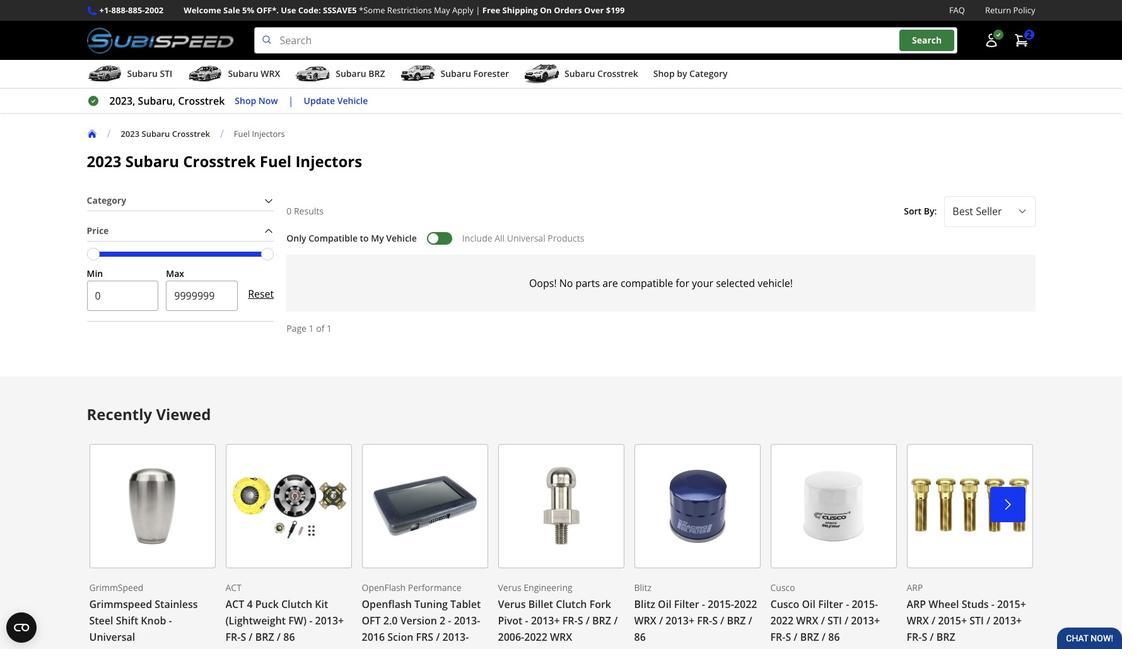 Task type: locate. For each thing, give the bounding box(es) containing it.
86 inside act act 4 puck clutch kit (lightweight fw) - 2013+ fr-s / brz / 86
[[283, 630, 295, 644]]

oil inside the blitz blitz oil filter - 2015-2022 wrx / 2013+ fr-s / brz / 86
[[658, 598, 672, 612]]

0 vertical spatial 2013-
[[454, 614, 480, 628]]

1 horizontal spatial crosstrek
[[597, 68, 638, 80]]

crosstrek down a subaru wrx thumbnail image
[[178, 94, 225, 108]]

sti inside arp arp wheel studs - 2015+ wrx / 2015+ sti / 2013+ fr-s / brz
[[970, 614, 984, 628]]

2023 down "2023," at the top of page
[[121, 128, 139, 139]]

studs
[[962, 598, 989, 612]]

2 86 from the left
[[634, 630, 646, 644]]

2023 subaru crosstrek link
[[121, 128, 220, 139], [121, 128, 210, 139]]

subaru inside dropdown button
[[441, 68, 471, 80]]

0 horizontal spatial 2015-
[[708, 598, 734, 612]]

1 vertical spatial vehicle
[[386, 232, 417, 244]]

subaru sti button
[[87, 63, 172, 88]]

filter
[[674, 598, 699, 612], [818, 598, 843, 612]]

0 horizontal spatial crosstrek
[[178, 94, 225, 108]]

1 vertical spatial injectors
[[295, 151, 362, 172]]

1 filter from the left
[[674, 598, 699, 612]]

1 horizontal spatial shop
[[653, 68, 675, 80]]

wrx inside arp arp wheel studs - 2015+ wrx / 2015+ sti / 2013+ fr-s / brz
[[907, 614, 929, 628]]

0 vertical spatial cusco
[[771, 581, 795, 593]]

s inside the blitz blitz oil filter - 2015-2022 wrx / 2013+ fr-s / brz / 86
[[712, 614, 718, 628]]

2015- inside cusco cusco oil filter - 2015- 2022 wrx / sti / 2013+ fr-s / brz / 86
[[852, 598, 878, 612]]

vehicle down subaru brz at the top left of page
[[337, 94, 368, 106]]

0 vertical spatial shop
[[653, 68, 675, 80]]

a subaru brz thumbnail image image
[[295, 64, 331, 83]]

- inside act act 4 puck clutch kit (lightweight fw) - 2013+ fr-s / brz / 86
[[309, 614, 312, 628]]

clutch up the fw)
[[281, 598, 312, 612]]

1 horizontal spatial 2015-
[[852, 598, 878, 612]]

1 horizontal spatial sti
[[828, 614, 842, 628]]

Max text field
[[166, 281, 238, 311]]

act act 4 puck clutch kit (lightweight fw) - 2013+ fr-s / brz / 86
[[226, 581, 344, 644]]

a subaru forester thumbnail image image
[[400, 64, 436, 83]]

subaru up shop now
[[228, 68, 258, 80]]

2022 inside cusco cusco oil filter - 2015- 2022 wrx / sti / 2013+ fr-s / brz / 86
[[771, 614, 794, 628]]

button image
[[984, 33, 999, 48]]

3 86 from the left
[[828, 630, 840, 644]]

- inside 'verus engineering verus billet clutch fork pivot - 2013+ fr-s / brz / 2006-2022 wrx'
[[525, 614, 528, 628]]

crosstrek down 2023, subaru, crosstrek
[[172, 128, 210, 139]]

1 86 from the left
[[283, 630, 295, 644]]

use
[[281, 4, 296, 16]]

2 inside openflash performance openflash tuning tablet oft 2.0 version 2 - 2013- 2016 scion frs / 2013- 2022 subaru brz / toy
[[440, 614, 446, 628]]

1 right the of
[[327, 322, 332, 334]]

min
[[87, 267, 103, 279]]

subaru down 'scion'
[[387, 647, 422, 649]]

shop inside dropdown button
[[653, 68, 675, 80]]

2013+ inside arp arp wheel studs - 2015+ wrx / 2015+ sti / 2013+ fr-s / brz
[[993, 614, 1022, 628]]

1 vertical spatial 2
[[440, 614, 446, 628]]

vehicle inside update vehicle button
[[337, 94, 368, 106]]

2015- for 2013+
[[852, 598, 878, 612]]

- inside the grimmspeed grimmspeed stainless steel shift knob  - universal
[[169, 614, 172, 628]]

0 vertical spatial subaru
[[142, 128, 170, 139]]

1 horizontal spatial injectors
[[295, 151, 362, 172]]

0 horizontal spatial 2
[[440, 614, 446, 628]]

oops!
[[529, 276, 557, 290]]

2 oil from the left
[[802, 598, 816, 612]]

sti for cusco
[[828, 614, 842, 628]]

2013+ inside the blitz blitz oil filter - 2015-2022 wrx / 2013+ fr-s / brz / 86
[[666, 614, 695, 628]]

1 horizontal spatial oil
[[802, 598, 816, 612]]

1 left the of
[[309, 322, 314, 334]]

shop now
[[235, 94, 278, 106]]

2022 inside openflash performance openflash tuning tablet oft 2.0 version 2 - 2013- 2016 scion frs / 2013- 2022 subaru brz / toy
[[362, 647, 385, 649]]

subispeed logo image
[[87, 27, 234, 54]]

0 vertical spatial arp
[[907, 581, 923, 593]]

1 verus from the top
[[498, 581, 522, 593]]

injectors up results
[[295, 151, 362, 172]]

1 vertical spatial 2023
[[87, 151, 121, 172]]

shop left now
[[235, 94, 256, 106]]

- inside arp arp wheel studs - 2015+ wrx / 2015+ sti / 2013+ fr-s / brz
[[992, 598, 995, 612]]

2022
[[734, 598, 757, 612], [771, 614, 794, 628], [524, 630, 547, 644], [362, 647, 385, 649]]

- inside cusco cusco oil filter - 2015- 2022 wrx / sti / 2013+ fr-s / brz / 86
[[846, 598, 849, 612]]

clutch for -
[[281, 598, 312, 612]]

0 horizontal spatial sti
[[160, 68, 172, 80]]

1 vertical spatial verus
[[498, 598, 526, 612]]

0 vertical spatial 2
[[1027, 29, 1032, 41]]

vehicle!
[[758, 276, 793, 290]]

2 act from the top
[[226, 598, 244, 612]]

1 horizontal spatial 2015+
[[997, 598, 1026, 612]]

wrx inside the blitz blitz oil filter - 2015-2022 wrx / 2013+ fr-s / brz / 86
[[634, 614, 657, 628]]

subaru down the subaru, on the left
[[142, 128, 170, 139]]

crosstrek for 2023 subaru crosstrek fuel injectors
[[183, 151, 256, 172]]

0 horizontal spatial fuel
[[234, 128, 250, 139]]

2 down tuning
[[440, 614, 446, 628]]

filter inside cusco cusco oil filter - 2015- 2022 wrx / sti / 2013+ fr-s / brz / 86
[[818, 598, 843, 612]]

2 horizontal spatial sti
[[970, 614, 984, 628]]

arp100-7727 arp wheel studs - 2015+ wrx / 2015+ sti / 2013+ ft86, image
[[907, 444, 1033, 568]]

sale
[[223, 4, 240, 16]]

1 vertical spatial act
[[226, 598, 244, 612]]

brz
[[369, 68, 385, 80], [592, 614, 611, 628], [727, 614, 746, 628], [255, 630, 274, 644], [800, 630, 819, 644], [937, 630, 956, 644], [425, 647, 444, 649]]

subaru for 2023 subaru crosstrek
[[142, 128, 170, 139]]

subaru
[[127, 68, 158, 80], [228, 68, 258, 80], [336, 68, 366, 80], [441, 68, 471, 80], [565, 68, 595, 80], [387, 647, 422, 649]]

on
[[540, 4, 552, 16]]

0 horizontal spatial shop
[[235, 94, 256, 106]]

0 vertical spatial act
[[226, 581, 242, 593]]

sti
[[160, 68, 172, 80], [828, 614, 842, 628], [970, 614, 984, 628]]

restrictions
[[387, 4, 432, 16]]

fuel injectors link
[[234, 128, 295, 139]]

oft
[[362, 614, 381, 628]]

2023 for 2023 subaru crosstrek
[[121, 128, 139, 139]]

filter inside the blitz blitz oil filter - 2015-2022 wrx / 2013+ fr-s / brz / 86
[[674, 598, 699, 612]]

0 horizontal spatial clutch
[[281, 598, 312, 612]]

injectors
[[252, 128, 285, 139], [295, 151, 362, 172]]

oil for cusco
[[802, 598, 816, 612]]

2013+ inside act act 4 puck clutch kit (lightweight fw) - 2013+ fr-s / brz / 86
[[315, 614, 344, 628]]

subaru up the subaru, on the left
[[127, 68, 158, 80]]

1 vertical spatial |
[[288, 94, 294, 108]]

0 vertical spatial 2015+
[[997, 598, 1026, 612]]

86 for wrx
[[634, 630, 646, 644]]

+1-
[[99, 4, 111, 16]]

2 2013+ from the left
[[531, 614, 560, 628]]

0 horizontal spatial oil
[[658, 598, 672, 612]]

1 2013+ from the left
[[315, 614, 344, 628]]

return
[[985, 4, 1011, 16]]

brz inside act act 4 puck clutch kit (lightweight fw) - 2013+ fr-s / brz / 86
[[255, 630, 274, 644]]

1 horizontal spatial clutch
[[556, 598, 587, 612]]

now
[[259, 94, 278, 106]]

2013- down tablet
[[454, 614, 480, 628]]

| left free
[[476, 4, 480, 16]]

over
[[584, 4, 604, 16]]

arp
[[907, 581, 923, 593], [907, 598, 926, 612]]

/
[[107, 127, 111, 141], [220, 127, 224, 141], [586, 614, 590, 628], [614, 614, 618, 628], [659, 614, 663, 628], [720, 614, 724, 628], [749, 614, 752, 628], [821, 614, 825, 628], [845, 614, 849, 628], [932, 614, 936, 628], [987, 614, 991, 628], [249, 630, 253, 644], [277, 630, 281, 644], [436, 630, 440, 644], [794, 630, 798, 644], [822, 630, 826, 644], [930, 630, 934, 644], [446, 647, 450, 649]]

act left 4
[[226, 598, 244, 612]]

2015+
[[997, 598, 1026, 612], [938, 614, 967, 628]]

0 vertical spatial |
[[476, 4, 480, 16]]

free
[[482, 4, 500, 16]]

2 verus from the top
[[498, 598, 526, 612]]

2013-
[[454, 614, 480, 628], [443, 630, 469, 644]]

crosstrek down fuel injectors
[[183, 151, 256, 172]]

1 vertical spatial universal
[[89, 630, 135, 644]]

subaru for subaru forester
[[441, 68, 471, 80]]

vehicle right my
[[386, 232, 417, 244]]

clutch for 2013+
[[556, 598, 587, 612]]

Select... button
[[945, 196, 1036, 227]]

2 2015- from the left
[[852, 598, 878, 612]]

0 vertical spatial injectors
[[252, 128, 285, 139]]

subaru for subaru wrx
[[228, 68, 258, 80]]

1 horizontal spatial 2
[[1027, 29, 1032, 41]]

1 horizontal spatial 86
[[634, 630, 646, 644]]

recently
[[87, 404, 152, 424]]

of
[[316, 322, 324, 334]]

faq link
[[949, 4, 965, 17]]

s inside cusco cusco oil filter - 2015- 2022 wrx / sti / 2013+ fr-s / brz / 86
[[786, 630, 791, 644]]

a subaru crosstrek thumbnail image image
[[524, 64, 560, 83]]

pivot
[[498, 614, 523, 628]]

crosstrek
[[172, 128, 210, 139], [183, 151, 256, 172]]

0 vertical spatial verus
[[498, 581, 522, 593]]

crosstrek
[[597, 68, 638, 80], [178, 94, 225, 108]]

fr- inside the blitz blitz oil filter - 2015-2022 wrx / 2013+ fr-s / brz / 86
[[697, 614, 712, 628]]

shop left the 'by'
[[653, 68, 675, 80]]

update vehicle button
[[304, 94, 368, 108]]

subaru crosstrek
[[565, 68, 638, 80]]

parts
[[576, 276, 600, 290]]

1 horizontal spatial 1
[[327, 322, 332, 334]]

category button
[[87, 191, 274, 211]]

2015- inside the blitz blitz oil filter - 2015-2022 wrx / 2013+ fr-s / brz / 86
[[708, 598, 734, 612]]

oil for blitz
[[658, 598, 672, 612]]

*some
[[359, 4, 385, 16]]

0 horizontal spatial 86
[[283, 630, 295, 644]]

1 blitz from the top
[[634, 581, 652, 593]]

2015+ right studs
[[997, 598, 1026, 612]]

0 vertical spatial blitz
[[634, 581, 652, 593]]

0 horizontal spatial 2015+
[[938, 614, 967, 628]]

- inside the blitz blitz oil filter - 2015-2022 wrx / 2013+ fr-s / brz / 86
[[702, 598, 705, 612]]

fork
[[590, 598, 611, 612]]

oil inside cusco cusco oil filter - 2015- 2022 wrx / sti / 2013+ fr-s / brz / 86
[[802, 598, 816, 612]]

compatible
[[309, 232, 358, 244]]

1 horizontal spatial filter
[[818, 598, 843, 612]]

0 horizontal spatial filter
[[674, 598, 699, 612]]

subaru left forester
[[441, 68, 471, 80]]

fr-
[[563, 614, 578, 628], [697, 614, 712, 628], [226, 630, 241, 644], [771, 630, 786, 644], [907, 630, 922, 644]]

subaru
[[142, 128, 170, 139], [125, 151, 179, 172]]

2022 inside 'verus engineering verus billet clutch fork pivot - 2013+ fr-s / brz / 2006-2022 wrx'
[[524, 630, 547, 644]]

1 vertical spatial shop
[[235, 94, 256, 106]]

0 horizontal spatial 1
[[309, 322, 314, 334]]

knob
[[141, 614, 166, 628]]

1 vertical spatial blitz
[[634, 598, 655, 612]]

fuel injectors
[[234, 128, 285, 139]]

0 vertical spatial 2023
[[121, 128, 139, 139]]

3 2013+ from the left
[[666, 614, 695, 628]]

4
[[247, 598, 253, 612]]

subaru down 2023 subaru crosstrek
[[125, 151, 179, 172]]

crosstrek inside dropdown button
[[597, 68, 638, 80]]

1 2015- from the left
[[708, 598, 734, 612]]

1 vertical spatial 2015+
[[938, 614, 967, 628]]

maximum slider
[[261, 248, 274, 260]]

fuel
[[234, 128, 250, 139], [260, 151, 292, 172]]

sort by:
[[904, 205, 937, 217]]

2 clutch from the left
[[556, 598, 587, 612]]

86 inside the blitz blitz oil filter - 2015-2022 wrx / 2013+ fr-s / brz / 86
[[634, 630, 646, 644]]

cus00b 001 c cusco oil filter - 2015-2018 wrx / sti / 2013+ ft86, image
[[771, 444, 897, 568]]

reset
[[248, 287, 274, 301]]

2013- right frs on the bottom
[[443, 630, 469, 644]]

wrx
[[261, 68, 280, 80], [634, 614, 657, 628], [796, 614, 819, 628], [907, 614, 929, 628], [550, 630, 572, 644]]

5 2013+ from the left
[[993, 614, 1022, 628]]

0 vertical spatial universal
[[507, 232, 545, 244]]

2023 down home image
[[87, 151, 121, 172]]

0 vertical spatial crosstrek
[[597, 68, 638, 80]]

welcome
[[184, 4, 221, 16]]

2 arp from the top
[[907, 598, 926, 612]]

2015-
[[708, 598, 734, 612], [852, 598, 878, 612]]

2 filter from the left
[[818, 598, 843, 612]]

2.0
[[383, 614, 398, 628]]

0 horizontal spatial vehicle
[[337, 94, 368, 106]]

brz inside 'verus engineering verus billet clutch fork pivot - 2013+ fr-s / brz / 2006-2022 wrx'
[[592, 614, 611, 628]]

1 vertical spatial cusco
[[771, 598, 799, 612]]

fuel down the fuel injectors link
[[260, 151, 292, 172]]

2015+ down wheel
[[938, 614, 967, 628]]

brz inside cusco cusco oil filter - 2015- 2022 wrx / sti / 2013+ fr-s / brz / 86
[[800, 630, 819, 644]]

1 vertical spatial arp
[[907, 598, 926, 612]]

act up (lightweight
[[226, 581, 242, 593]]

blz18709 blitz oil filter - 2015-2018 wrx / 2013+ ft86, image
[[634, 444, 760, 568]]

fr- inside act act 4 puck clutch kit (lightweight fw) - 2013+ fr-s / brz / 86
[[226, 630, 241, 644]]

2 down the policy
[[1027, 29, 1032, 41]]

selected
[[716, 276, 755, 290]]

fr- inside arp arp wheel studs - 2015+ wrx / 2015+ sti / 2013+ fr-s / brz
[[907, 630, 922, 644]]

universal down 'steel'
[[89, 630, 135, 644]]

0 vertical spatial crosstrek
[[172, 128, 210, 139]]

2 inside button
[[1027, 29, 1032, 41]]

1 horizontal spatial fuel
[[260, 151, 292, 172]]

1 vertical spatial subaru
[[125, 151, 179, 172]]

crosstrek down search input field
[[597, 68, 638, 80]]

s inside arp arp wheel studs - 2015+ wrx / 2015+ sti / 2013+ fr-s / brz
[[922, 630, 927, 644]]

shop now link
[[235, 94, 278, 108]]

sti inside cusco cusco oil filter - 2015- 2022 wrx / sti / 2013+ fr-s / brz / 86
[[828, 614, 842, 628]]

2013+ inside 'verus engineering verus billet clutch fork pivot - 2013+ fr-s / brz / 2006-2022 wrx'
[[531, 614, 560, 628]]

subaru for 2023 subaru crosstrek fuel injectors
[[125, 151, 179, 172]]

injectors down now
[[252, 128, 285, 139]]

clutch inside act act 4 puck clutch kit (lightweight fw) - 2013+ fr-s / brz / 86
[[281, 598, 312, 612]]

shop for shop now
[[235, 94, 256, 106]]

orders
[[554, 4, 582, 16]]

shop for shop by category
[[653, 68, 675, 80]]

act
[[226, 581, 242, 593], [226, 598, 244, 612]]

0 vertical spatial fuel
[[234, 128, 250, 139]]

0 vertical spatial vehicle
[[337, 94, 368, 106]]

1 cusco from the top
[[771, 581, 795, 593]]

1 vertical spatial crosstrek
[[183, 151, 256, 172]]

| right now
[[288, 94, 294, 108]]

performance
[[408, 581, 462, 593]]

clutch inside 'verus engineering verus billet clutch fork pivot - 2013+ fr-s / brz / 2006-2022 wrx'
[[556, 598, 587, 612]]

frs
[[416, 630, 433, 644]]

s
[[578, 614, 583, 628], [712, 614, 718, 628], [241, 630, 246, 644], [786, 630, 791, 644], [922, 630, 927, 644]]

universal right all
[[507, 232, 545, 244]]

2023,
[[109, 94, 135, 108]]

2022 inside the blitz blitz oil filter - 2015-2022 wrx / 2013+ fr-s / brz / 86
[[734, 598, 757, 612]]

1 clutch from the left
[[281, 598, 312, 612]]

s inside 'verus engineering verus billet clutch fork pivot - 2013+ fr-s / brz / 2006-2022 wrx'
[[578, 614, 583, 628]]

2
[[1027, 29, 1032, 41], [440, 614, 446, 628]]

(lightweight
[[226, 614, 286, 628]]

shift
[[116, 614, 138, 628]]

subaru right a subaru crosstrek thumbnail image
[[565, 68, 595, 80]]

my
[[371, 232, 384, 244]]

a subaru wrx thumbnail image image
[[188, 64, 223, 83]]

universal inside the grimmspeed grimmspeed stainless steel shift knob  - universal
[[89, 630, 135, 644]]

2006-
[[498, 630, 524, 644]]

clutch left fork
[[556, 598, 587, 612]]

2 horizontal spatial 86
[[828, 630, 840, 644]]

1 oil from the left
[[658, 598, 672, 612]]

0 horizontal spatial universal
[[89, 630, 135, 644]]

fw)
[[288, 614, 307, 628]]

fuel up the 2023 subaru crosstrek fuel injectors
[[234, 128, 250, 139]]

viewed
[[156, 404, 211, 424]]

4 2013+ from the left
[[851, 614, 880, 628]]

subaru up update vehicle
[[336, 68, 366, 80]]

subaru forester button
[[400, 63, 509, 88]]



Task type: vqa. For each thing, say whether or not it's contained in the screenshot.


Task type: describe. For each thing, give the bounding box(es) containing it.
2013+ inside cusco cusco oil filter - 2015- 2022 wrx / sti / 2013+ fr-s / brz / 86
[[851, 614, 880, 628]]

are
[[603, 276, 618, 290]]

1 horizontal spatial vehicle
[[386, 232, 417, 244]]

category
[[87, 194, 126, 206]]

s inside act act 4 puck clutch kit (lightweight fw) - 2013+ fr-s / brz / 86
[[241, 630, 246, 644]]

wrx inside 'verus engineering verus billet clutch fork pivot - 2013+ fr-s / brz / 2006-2022 wrx'
[[550, 630, 572, 644]]

for
[[676, 276, 689, 290]]

grm038006 grimmspeed stainless steel shift knob - universal, image
[[89, 444, 215, 568]]

brz inside dropdown button
[[369, 68, 385, 80]]

results
[[294, 205, 324, 217]]

price button
[[87, 221, 274, 241]]

may
[[434, 4, 450, 16]]

sti for arp
[[970, 614, 984, 628]]

2023 for 2023 subaru crosstrek fuel injectors
[[87, 151, 121, 172]]

steel
[[89, 614, 113, 628]]

1 vertical spatial crosstrek
[[178, 94, 225, 108]]

brz inside the blitz blitz oil filter - 2015-2022 wrx / 2013+ fr-s / brz / 86
[[727, 614, 746, 628]]

verus engineering verus billet clutch fork pivot - 2013+ fr-s / brz / 2006-2022 wrx
[[498, 581, 618, 644]]

openflash
[[362, 581, 406, 593]]

price
[[87, 224, 109, 236]]

only
[[287, 232, 306, 244]]

welcome sale 5% off*. use code: sssave5
[[184, 4, 357, 16]]

search input field
[[254, 27, 957, 54]]

brz inside arp arp wheel studs - 2015+ wrx / 2015+ sti / 2013+ fr-s / brz
[[937, 630, 956, 644]]

page
[[287, 322, 307, 334]]

subaru for subaru crosstrek
[[565, 68, 595, 80]]

5%
[[242, 4, 254, 16]]

faq
[[949, 4, 965, 16]]

shipping
[[502, 4, 538, 16]]

all
[[495, 232, 505, 244]]

no
[[559, 276, 573, 290]]

version
[[400, 614, 437, 628]]

minimum slider
[[87, 248, 99, 260]]

open widget image
[[6, 613, 37, 643]]

ofpunivoft 13-20 frs, brz, 86 openflash tuning tablet oft 2.0 version 2, image
[[362, 444, 488, 568]]

tablet
[[450, 598, 481, 612]]

return policy link
[[985, 4, 1036, 17]]

2015- for s
[[708, 598, 734, 612]]

kit
[[315, 598, 328, 612]]

grimmspeed
[[89, 598, 152, 612]]

subaru wrx
[[228, 68, 280, 80]]

+1-888-885-2002
[[99, 4, 164, 16]]

to
[[360, 232, 369, 244]]

subaru forester
[[441, 68, 509, 80]]

arp arp wheel studs - 2015+ wrx / 2015+ sti / 2013+ fr-s / brz
[[907, 581, 1026, 644]]

1 vertical spatial 2013-
[[443, 630, 469, 644]]

reset button
[[248, 279, 274, 310]]

shop by category
[[653, 68, 728, 80]]

filter for 2013+
[[674, 598, 699, 612]]

1 horizontal spatial |
[[476, 4, 480, 16]]

+1-888-885-2002 link
[[99, 4, 164, 17]]

subaru for subaru sti
[[127, 68, 158, 80]]

crosstrek for 2023 subaru crosstrek
[[172, 128, 210, 139]]

2 cusco from the top
[[771, 598, 799, 612]]

billet
[[528, 598, 553, 612]]

2023 subaru crosstrek fuel injectors
[[87, 151, 362, 172]]

1 arp from the top
[[907, 581, 923, 593]]

2 button
[[1008, 28, 1036, 53]]

0
[[287, 205, 292, 217]]

puck
[[255, 598, 279, 612]]

- inside openflash performance openflash tuning tablet oft 2.0 version 2 - 2013- 2016 scion frs / 2013- 2022 subaru brz / toy
[[448, 614, 451, 628]]

888-
[[111, 4, 128, 16]]

by
[[677, 68, 687, 80]]

search
[[912, 34, 942, 46]]

1 vertical spatial fuel
[[260, 151, 292, 172]]

scion
[[387, 630, 413, 644]]

code:
[[298, 4, 321, 16]]

sssave5
[[323, 4, 357, 16]]

grimmspeed
[[89, 581, 143, 593]]

filter for sti
[[818, 598, 843, 612]]

fr- inside 'verus engineering verus billet clutch fork pivot - 2013+ fr-s / brz / 2006-2022 wrx'
[[563, 614, 578, 628]]

grimmspeed grimmspeed stainless steel shift knob  - universal
[[89, 581, 198, 644]]

$199
[[606, 4, 625, 16]]

brz inside openflash performance openflash tuning tablet oft 2.0 version 2 - 2013- 2016 scion frs / 2013- 2022 subaru brz / toy
[[425, 647, 444, 649]]

wheel
[[929, 598, 959, 612]]

tuning
[[414, 598, 448, 612]]

wrx inside cusco cusco oil filter - 2015- 2022 wrx / sti / 2013+ fr-s / brz / 86
[[796, 614, 819, 628]]

max
[[166, 267, 184, 279]]

sort
[[904, 205, 922, 217]]

86 for fw)
[[283, 630, 295, 644]]

2023 subaru crosstrek
[[121, 128, 210, 139]]

wrx inside dropdown button
[[261, 68, 280, 80]]

off*.
[[256, 4, 279, 16]]

products
[[548, 232, 584, 244]]

return policy
[[985, 4, 1036, 16]]

update
[[304, 94, 335, 106]]

fr- inside cusco cusco oil filter - 2015- 2022 wrx / sti / 2013+ fr-s / brz / 86
[[771, 630, 786, 644]]

only compatible to my vehicle
[[287, 232, 417, 244]]

1 1 from the left
[[309, 322, 314, 334]]

blitz blitz oil filter - 2015-2022 wrx / 2013+ fr-s / brz / 86
[[634, 581, 757, 644]]

2 blitz from the top
[[634, 598, 655, 612]]

policy
[[1013, 4, 1036, 16]]

select... image
[[1017, 206, 1027, 217]]

subaru brz
[[336, 68, 385, 80]]

by:
[[924, 205, 937, 217]]

update vehicle
[[304, 94, 368, 106]]

a subaru sti thumbnail image image
[[87, 64, 122, 83]]

vera0068a verus billet clutch fork pivot - 2015-2018 wrx / 2013+ fr-s / brz / 86, image
[[498, 444, 624, 568]]

1 horizontal spatial universal
[[507, 232, 545, 244]]

sti inside dropdown button
[[160, 68, 172, 80]]

subaru crosstrek button
[[524, 63, 638, 88]]

subaru inside openflash performance openflash tuning tablet oft 2.0 version 2 - 2013- 2016 scion frs / 2013- 2022 subaru brz / toy
[[387, 647, 422, 649]]

shop by category button
[[653, 63, 728, 88]]

page 1 of 1
[[287, 322, 332, 334]]

86 inside cusco cusco oil filter - 2015- 2022 wrx / sti / 2013+ fr-s / brz / 86
[[828, 630, 840, 644]]

home image
[[87, 129, 97, 139]]

0 horizontal spatial |
[[288, 94, 294, 108]]

openflash
[[362, 598, 412, 612]]

2 1 from the left
[[327, 322, 332, 334]]

885-
[[128, 4, 145, 16]]

Min text field
[[87, 281, 159, 311]]

0 horizontal spatial injectors
[[252, 128, 285, 139]]

2002
[[145, 4, 164, 16]]

your
[[692, 276, 714, 290]]

actsb8-hdg4 act 4 puck clutch kit (lightweight fw) - 2013+ ft86, image
[[226, 444, 352, 568]]

1 act from the top
[[226, 581, 242, 593]]

subaru for subaru brz
[[336, 68, 366, 80]]

engineering
[[524, 581, 573, 593]]

cusco cusco oil filter - 2015- 2022 wrx / sti / 2013+ fr-s / brz / 86
[[771, 581, 880, 644]]

search button
[[900, 30, 955, 51]]

subaru wrx button
[[188, 63, 280, 88]]

category
[[690, 68, 728, 80]]



